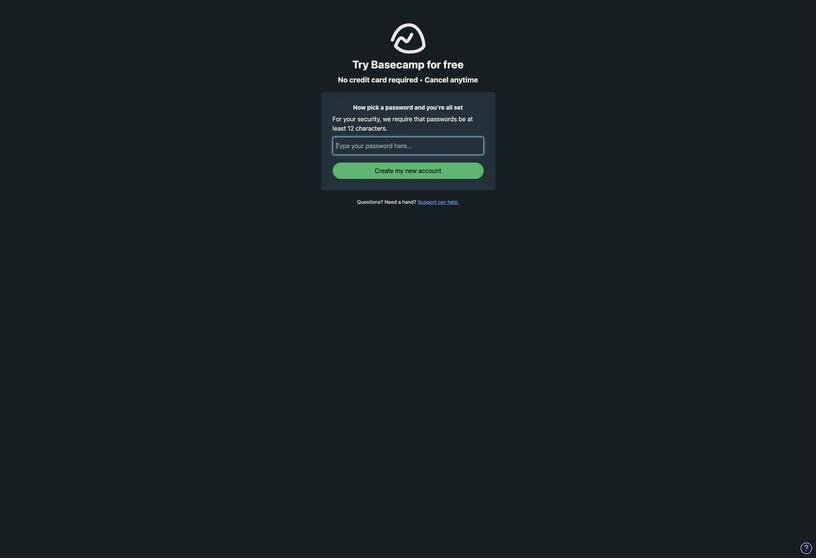 Task type: locate. For each thing, give the bounding box(es) containing it.
basecamp
[[371, 58, 425, 71]]

hand?
[[403, 199, 417, 205]]

1 vertical spatial a
[[399, 199, 401, 205]]

we
[[383, 116, 391, 123]]

1 horizontal spatial a
[[399, 199, 401, 205]]

can
[[438, 199, 447, 205]]

you're
[[427, 104, 445, 111]]

now
[[353, 104, 366, 111]]

a right pick
[[381, 104, 384, 111]]

0 horizontal spatial a
[[381, 104, 384, 111]]

required
[[389, 76, 418, 84]]

card
[[372, 76, 387, 84]]

12
[[348, 125, 354, 132]]

need
[[385, 199, 397, 205]]

for
[[333, 116, 342, 123]]

support
[[418, 199, 437, 205]]

support can help. link
[[418, 199, 459, 205]]

no
[[338, 76, 348, 84]]

Type your password here… password field
[[333, 137, 484, 155]]

•
[[420, 76, 423, 84]]

security,
[[358, 116, 382, 123]]

password
[[386, 104, 413, 111]]

0 vertical spatial a
[[381, 104, 384, 111]]

credit
[[350, 76, 370, 84]]

a right need
[[399, 199, 401, 205]]

a
[[381, 104, 384, 111], [399, 199, 401, 205]]

anytime
[[451, 76, 479, 84]]

require
[[393, 116, 413, 123]]

for your security, we require that passwords be at least 12 characters.
[[333, 116, 473, 132]]

a for hand?
[[399, 199, 401, 205]]

be
[[459, 116, 466, 123]]

None submit
[[333, 163, 484, 179]]

no credit card required • cancel anytime
[[338, 76, 479, 84]]

free
[[444, 58, 464, 71]]

characters.
[[356, 125, 388, 132]]



Task type: describe. For each thing, give the bounding box(es) containing it.
try
[[353, 58, 369, 71]]

passwords
[[427, 116, 457, 123]]

set
[[454, 104, 463, 111]]

for
[[427, 58, 441, 71]]

all
[[446, 104, 453, 111]]

help.
[[448, 199, 459, 205]]

now pick a password and you're all set
[[353, 104, 463, 111]]

try basecamp for free
[[353, 58, 464, 71]]

a for password
[[381, 104, 384, 111]]

and
[[415, 104, 425, 111]]

at
[[468, 116, 473, 123]]

least
[[333, 125, 346, 132]]

that
[[414, 116, 426, 123]]

pick
[[367, 104, 380, 111]]

questions?
[[357, 199, 383, 205]]

your
[[344, 116, 356, 123]]

questions? need a hand? support can help.
[[357, 199, 459, 205]]

cancel
[[425, 76, 449, 84]]



Task type: vqa. For each thing, say whether or not it's contained in the screenshot.
password
yes



